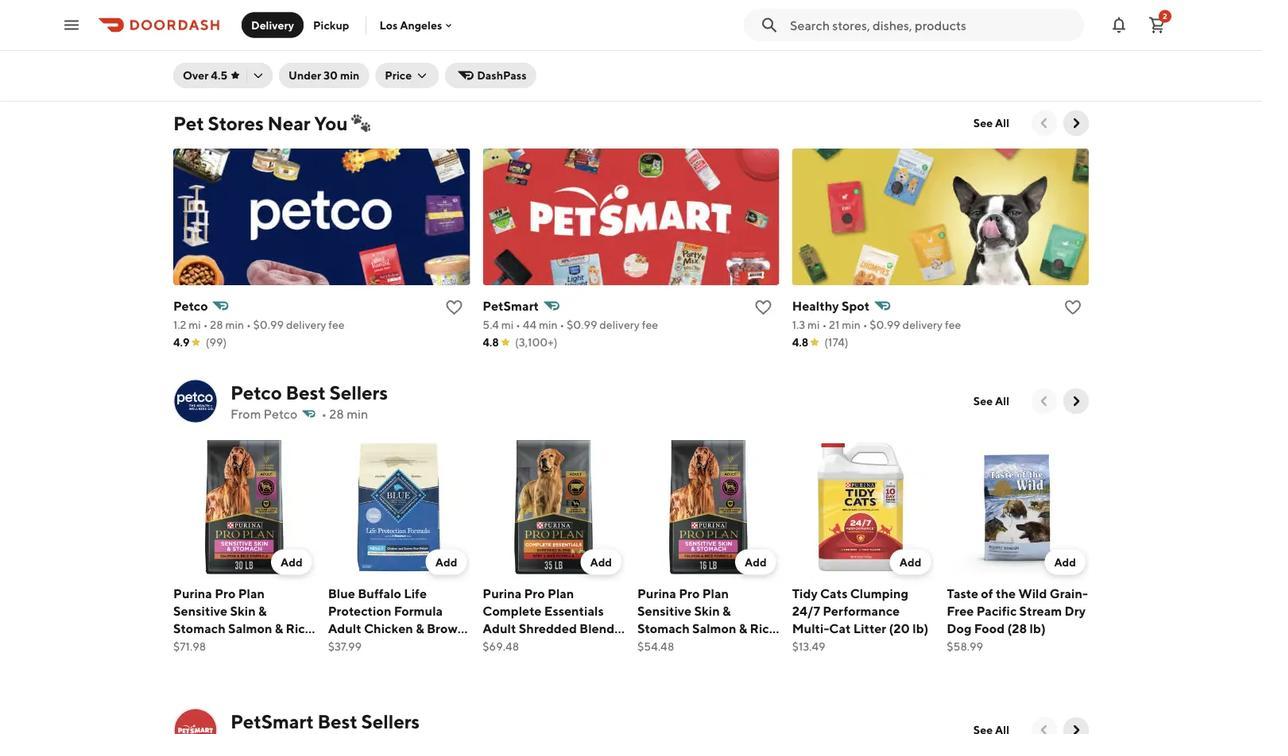 Task type: vqa. For each thing, say whether or not it's contained in the screenshot.
PetSmart corresponding to PetSmart
yes



Task type: locate. For each thing, give the bounding box(es) containing it.
petco right from
[[264, 407, 298, 422]]

sensitive up the "$71.98"
[[173, 604, 228, 619]]

over 4.5
[[183, 69, 227, 82]]

1 skin from the left
[[230, 604, 256, 619]]

2 horizontal spatial pro
[[679, 586, 700, 601]]

(15
[[441, 639, 459, 654]]

min right 17
[[244, 28, 263, 41]]

petsmart best sellers link
[[173, 709, 420, 735]]

min right 30 at the top of the page
[[340, 69, 360, 82]]

$15 right to
[[312, 64, 328, 76]]

1 horizontal spatial skin
[[695, 604, 720, 619]]

1 vertical spatial best
[[318, 711, 358, 733]]

salmon
[[228, 621, 272, 636], [693, 621, 737, 636]]

mi
[[189, 318, 201, 332], [502, 318, 514, 332], [808, 318, 820, 332]]

dry down chicken
[[357, 639, 378, 654]]

1 horizontal spatial formula
[[394, 604, 443, 619]]

los
[[380, 18, 398, 32]]

plan inside purina pro plan sensitive skin & stomach salmon & rice formula dry dog food (30 lb)
[[238, 586, 265, 601]]

0 horizontal spatial pet
[[173, 112, 204, 134]]

0 vertical spatial sellers
[[330, 381, 388, 404]]

salmon inside purina pro plan sensitive skin & stomach salmon & rice formula dry dog food (30 lb)
[[228, 621, 272, 636]]

dry inside "purina pro plan complete essentials adult shredded blend beef & rice dry dog food (35 lb)"
[[554, 639, 575, 654]]

best down $37.99
[[318, 711, 358, 733]]

stomach up $54.48
[[638, 621, 690, 636]]

0 horizontal spatial adult
[[328, 621, 362, 636]]

1 horizontal spatial 4.8
[[793, 336, 809, 349]]

rice
[[286, 621, 312, 636], [750, 621, 777, 636], [328, 639, 355, 654], [524, 639, 551, 654]]

formula down life
[[394, 604, 443, 619]]

pro inside "purina pro plan complete essentials adult shredded blend beef & rice dry dog food (35 lb)"
[[524, 586, 545, 601]]

pets, up pavilions
[[855, 38, 880, 51]]

stores up tailwagger's
[[871, 19, 909, 34]]

2 sensitive from the left
[[638, 604, 692, 619]]

cat
[[830, 621, 851, 636]]

6 add from the left
[[1055, 556, 1077, 569]]

food inside blue buffalo life protection formula adult chicken & brown rice dry dog food (15 lb)
[[408, 639, 439, 654]]

1 plan from the left
[[238, 586, 265, 601]]

food left '$13.49'
[[740, 639, 771, 654]]

plan inside purina pro plan sensitive skin & stomach salmon & rice formula dry dog food (16 lb)
[[703, 586, 729, 601]]

1 horizontal spatial pro
[[524, 586, 545, 601]]

sensitive inside purina pro plan sensitive skin & stomach salmon & rice formula dry dog food (16 lb)
[[638, 604, 692, 619]]

pet inside see 16 more stores albertsons pets, tailwagger's pet supplies, vons pets, pavilions pets, peter gillham's nutrition center, cvs, dashmart, sprouts farmers market, rite aid, walgreens
[[947, 38, 964, 51]]

(28
[[1008, 621, 1028, 636]]

buffalo
[[358, 586, 402, 601]]

pet stores near you 🐾 link
[[173, 111, 371, 136]]

plan for purina pro plan sensitive skin & stomach salmon & rice formula dry dog food (16 lb)
[[703, 586, 729, 601]]

0 vertical spatial see all link
[[964, 111, 1019, 136]]

1 vertical spatial previous button of carousel image
[[1037, 394, 1053, 410]]

rice inside purina pro plan sensitive skin & stomach salmon & rice formula dry dog food (30 lb)
[[286, 621, 312, 636]]

4.8 for petsmart
[[483, 336, 499, 349]]

lb) right (35 on the bottom left of page
[[538, 656, 555, 671]]

1 vertical spatial see all link
[[964, 389, 1019, 414]]

&
[[258, 604, 267, 619], [723, 604, 731, 619], [275, 621, 283, 636], [416, 621, 424, 636], [739, 621, 748, 636], [514, 639, 522, 654]]

dog down chicken
[[381, 639, 406, 654]]

dry
[[1065, 604, 1086, 619], [225, 639, 246, 654], [357, 639, 378, 654], [554, 639, 575, 654], [689, 639, 710, 654]]

dog right $54.48
[[713, 639, 738, 654]]

petsmart for petsmart
[[483, 299, 539, 314]]

2 see all from the top
[[974, 395, 1010, 408]]

stores down 'over 4.5' 'button'
[[208, 112, 264, 134]]

spot
[[842, 299, 870, 314]]

0 vertical spatial see
[[798, 19, 820, 34]]

sensitive up $54.48
[[638, 604, 692, 619]]

price button
[[376, 63, 439, 88]]

clumping
[[851, 586, 909, 601]]

from petco
[[231, 407, 298, 422]]

1 vertical spatial all
[[996, 395, 1010, 408]]

purina up complete
[[483, 586, 522, 601]]

purina up the "$71.98"
[[173, 586, 212, 601]]

44
[[523, 318, 537, 332]]

sensitive inside purina pro plan sensitive skin & stomach salmon & rice formula dry dog food (30 lb)
[[173, 604, 228, 619]]

2 plan from the left
[[548, 586, 574, 601]]

mi right 5.4
[[502, 318, 514, 332]]

2 pro from the left
[[524, 586, 545, 601]]

lb) right (20 at bottom right
[[913, 621, 929, 636]]

food left $37.99
[[276, 639, 306, 654]]

1 horizontal spatial 28
[[329, 407, 344, 422]]

to
[[300, 64, 310, 76]]

2 previous button of carousel image from the top
[[1037, 394, 1053, 410]]

over
[[309, 44, 331, 57]]

performance
[[823, 604, 900, 619]]

adult up $37.99
[[328, 621, 362, 636]]

plan inside "purina pro plan complete essentials adult shredded blend beef & rice dry dog food (35 lb)"
[[548, 586, 574, 601]]

0 horizontal spatial stores
[[208, 112, 264, 134]]

near
[[268, 112, 311, 134]]

lb) inside taste of the wild grain- free pacific stream dry dog food (28 lb) $58.99
[[1030, 621, 1046, 636]]

28 up (99)
[[210, 318, 223, 332]]

1 next button of carousel image from the top
[[1069, 115, 1085, 131]]

mi right '1.3'
[[808, 318, 820, 332]]

dry right the "$71.98"
[[225, 639, 246, 654]]

4.8 down 5.4
[[483, 336, 499, 349]]

tidy
[[793, 586, 818, 601]]

fee
[[291, 44, 307, 57], [612, 44, 628, 57], [329, 318, 345, 332], [642, 318, 659, 332], [945, 318, 962, 332]]

3 add from the left
[[590, 556, 612, 569]]

taste of the wild grain-free pacific stream dry dog food (28 lb) image
[[947, 437, 1089, 579]]

1 vertical spatial $15
[[312, 64, 328, 76]]

pacific
[[977, 604, 1017, 619]]

(3,100+)
[[515, 336, 558, 349]]

1 horizontal spatial pet
[[947, 38, 964, 51]]

0 horizontal spatial mi
[[189, 318, 201, 332]]

1 horizontal spatial petsmart
[[483, 299, 539, 314]]

1 horizontal spatial salmon
[[693, 621, 737, 636]]

0 vertical spatial next button of carousel image
[[1069, 115, 1085, 131]]

3 mi from the left
[[808, 318, 820, 332]]

formula up (16
[[638, 639, 687, 654]]

food inside purina pro plan sensitive skin & stomach salmon & rice formula dry dog food (30 lb)
[[276, 639, 306, 654]]

28 down the petco best sellers
[[329, 407, 344, 422]]

1 previous button of carousel image from the top
[[1037, 115, 1053, 131]]

1 add from the left
[[281, 556, 303, 569]]

• right 44
[[560, 318, 565, 332]]

0 horizontal spatial 4.8
[[483, 336, 499, 349]]

3 purina from the left
[[638, 586, 677, 601]]

2 salmon from the left
[[693, 621, 737, 636]]

0 horizontal spatial stomach
[[173, 621, 226, 636]]

dog inside "purina pro plan complete essentials adult shredded blend beef & rice dry dog food (35 lb)"
[[577, 639, 602, 654]]

purina inside purina pro plan sensitive skin & stomach salmon & rice formula dry dog food (30 lb)
[[173, 586, 212, 601]]

1 vertical spatial stores
[[208, 112, 264, 134]]

adult inside "purina pro plan complete essentials adult shredded blend beef & rice dry dog food (35 lb)"
[[483, 621, 516, 636]]

stream
[[1020, 604, 1063, 619]]

(30
[[173, 656, 194, 671]]

0 vertical spatial petsmart
[[483, 299, 539, 314]]

click to add this store to your saved list image for petsmart
[[754, 298, 773, 317]]

adult for rice
[[328, 621, 362, 636]]

click to add this store to your saved list image
[[437, 11, 456, 30]]

tidy cats clumping 24/7 performance multi-cat litter (20 lb) $13.49
[[793, 586, 929, 653]]

(20
[[889, 621, 911, 636]]

2 mi from the left
[[502, 318, 514, 332]]

2 vertical spatial previous button of carousel image
[[1037, 723, 1053, 735]]

best
[[286, 381, 326, 404], [318, 711, 358, 733]]

pets, down albertsons in the right of the page
[[825, 54, 850, 67]]

formula up (30 on the bottom of the page
[[173, 639, 222, 654]]

2 horizontal spatial purina
[[638, 586, 677, 601]]

vons
[[798, 54, 823, 67]]

2 vertical spatial petco
[[264, 407, 298, 422]]

1.2
[[173, 318, 186, 332]]

rice inside purina pro plan sensitive skin & stomach salmon & rice formula dry dog food (16 lb)
[[750, 621, 777, 636]]

1 vertical spatial petsmart
[[231, 711, 314, 733]]

1 vertical spatial sellers
[[361, 711, 420, 733]]

stomach up the "$71.98"
[[173, 621, 226, 636]]

0 horizontal spatial pro
[[215, 586, 236, 601]]

formula inside purina pro plan sensitive skin & stomach salmon & rice formula dry dog food (30 lb)
[[173, 639, 222, 654]]

petco up 'from petco'
[[231, 381, 282, 404]]

los angeles button
[[380, 18, 455, 32]]

add for purina pro plan sensitive skin & stomach salmon & rice formula dry dog food (16 lb)
[[745, 556, 767, 569]]

0 vertical spatial stores
[[871, 19, 909, 34]]

purina inside purina pro plan sensitive skin & stomach salmon & rice formula dry dog food (16 lb)
[[638, 586, 677, 601]]

rice inside blue buffalo life protection formula adult chicken & brown rice dry dog food (15 lb)
[[328, 639, 355, 654]]

pro inside purina pro plan sensitive skin & stomach salmon & rice formula dry dog food (16 lb)
[[679, 586, 700, 601]]

pro for purina pro plan sensitive skin & stomach salmon & rice formula dry dog food (30 lb)
[[215, 586, 236, 601]]

1 horizontal spatial stores
[[871, 19, 909, 34]]

wild
[[1019, 586, 1048, 601]]

0 horizontal spatial sensitive
[[173, 604, 228, 619]]

1 salmon from the left
[[228, 621, 272, 636]]

(35
[[516, 656, 536, 671]]

$0.99 for petco
[[253, 318, 284, 332]]

all
[[996, 117, 1010, 130], [996, 395, 1010, 408]]

dog inside purina pro plan sensitive skin & stomach salmon & rice formula dry dog food (30 lb)
[[248, 639, 273, 654]]

lb) right (16
[[658, 656, 674, 671]]

2 horizontal spatial mi
[[808, 318, 820, 332]]

delivery
[[248, 44, 288, 57], [570, 44, 610, 57], [286, 318, 326, 332], [600, 318, 640, 332], [903, 318, 943, 332]]

for
[[318, 10, 337, 25]]

food left (15
[[408, 639, 439, 654]]

chicken
[[364, 621, 413, 636]]

dry for purina pro plan sensitive skin & stomach salmon & rice formula dry dog food (30 lb)
[[225, 639, 246, 654]]

$13.49
[[793, 640, 826, 653]]

& inside blue buffalo life protection formula adult chicken & brown rice dry dog food (15 lb)
[[416, 621, 424, 636]]

17
[[231, 28, 242, 41]]

dog right the "$71.98"
[[248, 639, 273, 654]]

0 horizontal spatial salmon
[[228, 621, 272, 636]]

petco for petco
[[173, 299, 208, 314]]

previous button of carousel image
[[1037, 115, 1053, 131], [1037, 394, 1053, 410], [1037, 723, 1053, 735]]

skin
[[230, 604, 256, 619], [695, 604, 720, 619]]

food
[[285, 10, 315, 25], [975, 621, 1005, 636], [276, 639, 306, 654], [408, 639, 439, 654], [740, 639, 771, 654], [483, 656, 513, 671]]

click to add this store to your saved list image for petco
[[445, 298, 464, 317]]

skin for (30
[[230, 604, 256, 619]]

stomach for (30
[[173, 621, 226, 636]]

1 horizontal spatial adult
[[483, 621, 516, 636]]

0 vertical spatial previous button of carousel image
[[1037, 115, 1053, 131]]

fee for petsmart
[[642, 318, 659, 332]]

$15 inside 17 min $0 delivery fee over $15
[[333, 44, 351, 57]]

1 horizontal spatial $15
[[333, 44, 351, 57]]

skin inside purina pro plan sensitive skin & stomach salmon & rice formula dry dog food (16 lb)
[[695, 604, 720, 619]]

dry down grain-
[[1065, 604, 1086, 619]]

lb) inside "purina pro plan complete essentials adult shredded blend beef & rice dry dog food (35 lb)"
[[538, 656, 555, 671]]

0 vertical spatial best
[[286, 381, 326, 404]]

$0
[[231, 44, 246, 57]]

1 vertical spatial pet
[[173, 112, 204, 134]]

adult
[[328, 621, 362, 636], [483, 621, 516, 636]]

5.4 mi • 44 min • $0.99 delivery fee
[[483, 318, 659, 332]]

pavilions
[[852, 54, 897, 67]]

best up • 28 min
[[286, 381, 326, 404]]

2 next button of carousel image from the top
[[1069, 394, 1085, 410]]

Store search: begin typing to search for stores available on DoorDash text field
[[790, 16, 1075, 34]]

formula
[[394, 604, 443, 619], [173, 639, 222, 654], [638, 639, 687, 654]]

add for blue buffalo life protection formula adult chicken & brown rice dry dog food (15 lb)
[[436, 556, 458, 569]]

stores inside see 16 more stores albertsons pets, tailwagger's pet supplies, vons pets, pavilions pets, peter gillham's nutrition center, cvs, dashmart, sprouts farmers market, rite aid, walgreens
[[871, 19, 909, 34]]

food down $69.48
[[483, 656, 513, 671]]

formula for purina pro plan sensitive skin & stomach salmon & rice formula dry dog food (30 lb)
[[173, 639, 222, 654]]

pets,
[[855, 38, 880, 51], [825, 54, 850, 67], [900, 54, 925, 67]]

grain-
[[1050, 586, 1089, 601]]

beef
[[483, 639, 511, 654]]

rice inside "purina pro plan complete essentials adult shredded blend beef & rice dry dog food (35 lb)"
[[524, 639, 551, 654]]

$15 right over
[[333, 44, 351, 57]]

dry inside purina pro plan sensitive skin & stomach salmon & rice formula dry dog food (16 lb)
[[689, 639, 710, 654]]

dog down free
[[947, 621, 972, 636]]

1 see all from the top
[[974, 117, 1010, 130]]

1 horizontal spatial sensitive
[[638, 604, 692, 619]]

1 pro from the left
[[215, 586, 236, 601]]

1 vertical spatial 28
[[329, 407, 344, 422]]

0 vertical spatial all
[[996, 117, 1010, 130]]

free
[[947, 604, 975, 619]]

1 stomach from the left
[[173, 621, 226, 636]]

0 horizontal spatial formula
[[173, 639, 222, 654]]

0 vertical spatial petco
[[173, 299, 208, 314]]

mi right "1.2"
[[189, 318, 201, 332]]

pet up the peter
[[947, 38, 964, 51]]

4.8 down '1.3'
[[793, 336, 809, 349]]

2 purina from the left
[[483, 586, 522, 601]]

lb) right (30 on the bottom of the page
[[197, 656, 213, 671]]

notification bell image
[[1110, 16, 1129, 35]]

food inside purina pro plan sensitive skin & stomach salmon & rice formula dry dog food (16 lb)
[[740, 639, 771, 654]]

• left 44
[[516, 318, 521, 332]]

under 30 min button
[[279, 63, 369, 88]]

28
[[210, 318, 223, 332], [329, 407, 344, 422]]

1 sensitive from the left
[[173, 604, 228, 619]]

food down pacific
[[975, 621, 1005, 636]]

4.8
[[483, 336, 499, 349], [793, 336, 809, 349]]

click to add this store to your saved list image
[[742, 11, 761, 30], [445, 298, 464, 317], [754, 298, 773, 317], [1064, 298, 1083, 317]]

lb) down $37.99
[[328, 656, 344, 671]]

you
[[314, 112, 348, 134]]

food inside taste of the wild grain- free pacific stream dry dog food (28 lb) $58.99
[[975, 621, 1005, 636]]

lb) down stream
[[1030, 621, 1046, 636]]

dry right $54.48
[[689, 639, 710, 654]]

1 horizontal spatial plan
[[548, 586, 574, 601]]

delivery for petsmart
[[600, 318, 640, 332]]

formula inside purina pro plan sensitive skin & stomach salmon & rice formula dry dog food (16 lb)
[[638, 639, 687, 654]]

stomach inside purina pro plan sensitive skin & stomach salmon & rice formula dry dog food (16 lb)
[[638, 621, 690, 636]]

skin inside purina pro plan sensitive skin & stomach salmon & rice formula dry dog food (30 lb)
[[230, 604, 256, 619]]

sellers
[[330, 381, 388, 404], [361, 711, 420, 733]]

0 vertical spatial 28
[[210, 318, 223, 332]]

lb) inside purina pro plan sensitive skin & stomach salmon & rice formula dry dog food (16 lb)
[[658, 656, 674, 671]]

pro inside purina pro plan sensitive skin & stomach salmon & rice formula dry dog food (30 lb)
[[215, 586, 236, 601]]

more
[[838, 19, 868, 34]]

healthy
[[793, 299, 839, 314]]

2 add from the left
[[436, 556, 458, 569]]

pet inside pet stores near you 🐾 link
[[173, 112, 204, 134]]

complete
[[483, 604, 542, 619]]

cvs,
[[886, 70, 911, 83]]

1 horizontal spatial pets,
[[855, 38, 880, 51]]

purina for purina pro plan complete essentials adult shredded blend beef & rice dry dog food (35 lb)
[[483, 586, 522, 601]]

center,
[[846, 70, 883, 83]]

2 4.8 from the left
[[793, 336, 809, 349]]

next button of carousel image
[[1069, 115, 1085, 131], [1069, 394, 1085, 410]]

pets, down tailwagger's
[[900, 54, 925, 67]]

1 purina from the left
[[173, 586, 212, 601]]

1 4.8 from the left
[[483, 336, 499, 349]]

1 horizontal spatial mi
[[502, 318, 514, 332]]

purina inside "purina pro plan complete essentials adult shredded blend beef & rice dry dog food (35 lb)"
[[483, 586, 522, 601]]

adult inside blue buffalo life protection formula adult chicken & brown rice dry dog food (15 lb)
[[328, 621, 362, 636]]

adult up beef
[[483, 621, 516, 636]]

open menu image
[[62, 16, 81, 35]]

0 horizontal spatial purina
[[173, 586, 212, 601]]

dry for purina pro plan complete essentials adult shredded blend beef & rice dry dog food (35 lb)
[[554, 639, 575, 654]]

see all image
[[1043, 35, 1058, 51]]

2 horizontal spatial formula
[[638, 639, 687, 654]]

2 horizontal spatial plan
[[703, 586, 729, 601]]

pet down over
[[173, 112, 204, 134]]

min inside button
[[340, 69, 360, 82]]

protection
[[328, 604, 392, 619]]

1 see all link from the top
[[964, 111, 1019, 136]]

1 horizontal spatial stomach
[[638, 621, 690, 636]]

salmon inside purina pro plan sensitive skin & stomach salmon & rice formula dry dog food (16 lb)
[[693, 621, 737, 636]]

lb) inside purina pro plan sensitive skin & stomach salmon & rice formula dry dog food (30 lb)
[[197, 656, 213, 671]]

plan
[[238, 586, 265, 601], [548, 586, 574, 601], [703, 586, 729, 601]]

adult for &
[[483, 621, 516, 636]]

17 min $0 delivery fee over $15
[[231, 28, 351, 57]]

0 horizontal spatial plan
[[238, 586, 265, 601]]

1 mi from the left
[[189, 318, 201, 332]]

0 horizontal spatial skin
[[230, 604, 256, 619]]

2 adult from the left
[[483, 621, 516, 636]]

see 16 more stores albertsons pets, tailwagger's pet supplies, vons pets, pavilions pets, peter gillham's nutrition center, cvs, dashmart, sprouts farmers market, rite aid, walgreens
[[798, 19, 1012, 99]]

albertsons
[[798, 38, 852, 51]]

& inside "purina pro plan complete essentials adult shredded blend beef & rice dry dog food (35 lb)"
[[514, 639, 522, 654]]

salmon for (16
[[693, 621, 737, 636]]

petco up "1.2"
[[173, 299, 208, 314]]

4 add from the left
[[745, 556, 767, 569]]

0 horizontal spatial petsmart
[[231, 711, 314, 733]]

dog for purina pro plan sensitive skin & stomach salmon & rice formula dry dog food (30 lb)
[[248, 639, 273, 654]]

taste of the wild grain- free pacific stream dry dog food (28 lb) $58.99
[[947, 586, 1089, 653]]

add button
[[271, 550, 312, 575], [271, 550, 312, 575], [426, 550, 467, 575], [426, 550, 467, 575], [581, 550, 622, 575], [581, 550, 622, 575], [736, 550, 777, 575], [736, 550, 777, 575], [890, 550, 931, 575], [890, 550, 931, 575], [1045, 550, 1086, 575], [1045, 550, 1086, 575]]

stomach inside purina pro plan sensitive skin & stomach salmon & rice formula dry dog food (30 lb)
[[173, 621, 226, 636]]

0 vertical spatial pet
[[947, 38, 964, 51]]

2 skin from the left
[[695, 604, 720, 619]]

dogs
[[340, 10, 371, 25]]

dog inside purina pro plan sensitive skin & stomach salmon & rice formula dry dog food (16 lb)
[[713, 639, 738, 654]]

see
[[798, 19, 820, 34], [974, 117, 993, 130], [974, 395, 993, 408]]

dog down blend
[[577, 639, 602, 654]]

mi for petco
[[189, 318, 201, 332]]

1 vertical spatial next button of carousel image
[[1069, 394, 1085, 410]]

$0.99 for healthy spot
[[870, 318, 901, 332]]

1 adult from the left
[[328, 621, 362, 636]]

dry inside taste of the wild grain- free pacific stream dry dog food (28 lb) $58.99
[[1065, 604, 1086, 619]]

$0.99 delivery fee
[[537, 44, 628, 57]]

3 plan from the left
[[703, 586, 729, 601]]

supplies,
[[967, 38, 1012, 51]]

1 vertical spatial petco
[[231, 381, 282, 404]]

$37.99
[[328, 640, 362, 653]]

• left 21
[[823, 318, 827, 332]]

purina for purina pro plan sensitive skin & stomach salmon & rice formula dry dog food (30 lb)
[[173, 586, 212, 601]]

1 vertical spatial see
[[974, 117, 993, 130]]

stores
[[871, 19, 909, 34], [208, 112, 264, 134]]

see all
[[974, 117, 1010, 130], [974, 395, 1010, 408]]

0 vertical spatial see all
[[974, 117, 1010, 130]]

delivery button
[[242, 12, 304, 38]]

1 all from the top
[[996, 117, 1010, 130]]

purina up $54.48
[[638, 586, 677, 601]]

dry inside purina pro plan sensitive skin & stomach salmon & rice formula dry dog food (30 lb)
[[225, 639, 246, 654]]

3 pro from the left
[[679, 586, 700, 601]]

• down the petco best sellers
[[322, 407, 327, 422]]

1 vertical spatial see all
[[974, 395, 1010, 408]]

1 horizontal spatial purina
[[483, 586, 522, 601]]

multi-
[[793, 621, 830, 636]]

fee inside 17 min $0 delivery fee over $15
[[291, 44, 307, 57]]

2 vertical spatial see
[[974, 395, 993, 408]]

dry down shredded
[[554, 639, 575, 654]]

2 stomach from the left
[[638, 621, 690, 636]]

0 vertical spatial $15
[[333, 44, 351, 57]]



Task type: describe. For each thing, give the bounding box(es) containing it.
purina for purina pro plan sensitive skin & stomach salmon & rice formula dry dog food (16 lb)
[[638, 586, 677, 601]]

plan for purina pro plan sensitive skin & stomach salmon & rice formula dry dog food (30 lb)
[[238, 586, 265, 601]]

rice for purina pro plan sensitive skin & stomach salmon & rice formula dry dog food (30 lb)
[[286, 621, 312, 636]]

dashmart,
[[913, 70, 966, 83]]

rite
[[882, 85, 903, 99]]

up
[[287, 64, 298, 76]]

dashpass
[[477, 69, 527, 82]]

off,
[[270, 64, 285, 76]]

over 4.5 button
[[173, 63, 273, 88]]

(99)
[[206, 336, 227, 349]]

food inside "purina pro plan complete essentials adult shredded blend beef & rice dry dog food (35 lb)"
[[483, 656, 513, 671]]

peter
[[927, 54, 955, 67]]

sellers for petco best sellers
[[330, 381, 388, 404]]

life
[[404, 586, 427, 601]]

lb) inside tidy cats clumping 24/7 performance multi-cat litter (20 lb) $13.49
[[913, 621, 929, 636]]

1.3 mi • 21 min • $0.99 delivery fee
[[793, 318, 962, 332]]

essentials
[[545, 604, 604, 619]]

delivery for petco
[[286, 318, 326, 332]]

dog for purina pro plan complete essentials adult shredded blend beef & rice dry dog food (35 lb)
[[577, 639, 602, 654]]

petco for petco best sellers
[[231, 381, 282, 404]]

sensitive for purina pro plan sensitive skin & stomach salmon & rice formula dry dog food (16 lb)
[[638, 604, 692, 619]]

of
[[982, 586, 994, 601]]

20%
[[247, 64, 268, 76]]

5 add from the left
[[900, 556, 922, 569]]

• right "1.2"
[[246, 318, 251, 332]]

blue
[[328, 586, 355, 601]]

min right 21
[[842, 318, 861, 332]]

aid,
[[905, 85, 925, 99]]

2 horizontal spatial pets,
[[900, 54, 925, 67]]

walgreens
[[928, 85, 982, 99]]

4.8 for healthy spot
[[793, 336, 809, 349]]

brown
[[427, 621, 465, 636]]

healthy spot
[[793, 299, 870, 314]]

0 horizontal spatial 28
[[210, 318, 223, 332]]

sellers for petsmart best sellers
[[361, 711, 420, 733]]

over
[[183, 69, 209, 82]]

blue buffalo life protection formula adult chicken & brown rice dry dog food (15 lb) image
[[328, 437, 470, 579]]

the
[[996, 586, 1016, 601]]

dog for purina pro plan sensitive skin & stomach salmon & rice formula dry dog food (16 lb)
[[713, 639, 738, 654]]

nutrition
[[798, 70, 844, 83]]

delivery inside 17 min $0 delivery fee over $15
[[248, 44, 288, 57]]

purina pro plan complete essentials adult shredded blend beef & rice dry dog food (35 lb) image
[[483, 437, 625, 579]]

click to add this store to your saved list image for healthy spot
[[1064, 298, 1083, 317]]

dashpass button
[[445, 63, 536, 88]]

mi for healthy spot
[[808, 318, 820, 332]]

0 horizontal spatial $15
[[312, 64, 328, 76]]

blend
[[580, 621, 615, 636]]

pro for purina pro plan sensitive skin & stomach salmon & rice formula dry dog food (16 lb)
[[679, 586, 700, 601]]

under 30 min
[[289, 69, 360, 82]]

add for purina pro plan complete essentials adult shredded blend beef & rice dry dog food (35 lb)
[[590, 556, 612, 569]]

sprouts
[[968, 70, 1008, 83]]

purina pro plan sensitive skin & stomach salmon & rice formula dry dog food (16 lb)
[[638, 586, 777, 671]]

• down spot
[[863, 318, 868, 332]]

food up 17 min $0 delivery fee over $15
[[285, 10, 315, 25]]

21
[[829, 318, 840, 332]]

delivery
[[251, 18, 294, 31]]

(174)
[[825, 336, 849, 349]]

petsmart for petsmart best sellers
[[231, 711, 314, 733]]

3 previous button of carousel image from the top
[[1037, 723, 1053, 735]]

min up (99)
[[225, 318, 244, 332]]

delivery for healthy spot
[[903, 318, 943, 332]]

1.2 mi • 28 min • $0.99 delivery fee
[[173, 318, 345, 332]]

24/7
[[793, 604, 821, 619]]

see inside see 16 more stores albertsons pets, tailwagger's pet supplies, vons pets, pavilions pets, peter gillham's nutrition center, cvs, dashmart, sprouts farmers market, rite aid, walgreens
[[798, 19, 820, 34]]

fee for petco
[[329, 318, 345, 332]]

purina pro plan complete essentials adult shredded blend beef & rice dry dog food (35 lb)
[[483, 586, 615, 671]]

• up (99)
[[203, 318, 208, 332]]

min right 44
[[539, 318, 558, 332]]

pickup
[[313, 18, 349, 31]]

0 horizontal spatial pets,
[[825, 54, 850, 67]]

dog inside taste of the wild grain- free pacific stream dry dog food (28 lb) $58.99
[[947, 621, 972, 636]]

purina pro plan sensitive skin & stomach salmon & rice formula dry dog food (30 lb) image
[[173, 437, 315, 579]]

formula inside blue buffalo life protection formula adult chicken & brown rice dry dog food (15 lb)
[[394, 604, 443, 619]]

add for purina pro plan sensitive skin & stomach salmon & rice formula dry dog food (30 lb)
[[281, 556, 303, 569]]

stores inside pet stores near you 🐾 link
[[208, 112, 264, 134]]

angeles
[[400, 18, 442, 32]]

pickup button
[[304, 12, 359, 38]]

1.3
[[793, 318, 806, 332]]

pro for purina pro plan complete essentials adult shredded blend beef & rice dry dog food (35 lb)
[[524, 586, 545, 601]]

best for petsmart
[[318, 711, 358, 733]]

sensitive for purina pro plan sensitive skin & stomach salmon & rice formula dry dog food (30 lb)
[[173, 604, 228, 619]]

skin for (16
[[695, 604, 720, 619]]

previous button of carousel image for second see all link from the bottom of the page
[[1037, 115, 1053, 131]]

5.4
[[483, 318, 499, 332]]

20% off, up to $15
[[247, 64, 328, 76]]

• 28 min
[[322, 407, 368, 422]]

(16
[[638, 656, 655, 671]]

cats
[[821, 586, 848, 601]]

plan for purina pro plan complete essentials adult shredded blend beef & rice dry dog food (35 lb)
[[548, 586, 574, 601]]

2 button
[[1142, 9, 1174, 41]]

tidy cats clumping 24/7 performance multi-cat litter (20 lb) image
[[793, 437, 935, 579]]

2 see all link from the top
[[964, 389, 1019, 414]]

purina pro plan sensitive skin & stomach salmon & rice formula dry dog food (16 lb) image
[[638, 437, 780, 579]]

$71.98
[[173, 640, 206, 653]]

dry inside blue buffalo life protection formula adult chicken & brown rice dry dog food (15 lb)
[[357, 639, 378, 654]]

1 items, open order cart image
[[1148, 16, 1167, 35]]

dog inside blue buffalo life protection formula adult chicken & brown rice dry dog food (15 lb)
[[381, 639, 406, 654]]

best for petco
[[286, 381, 326, 404]]

los angeles
[[380, 18, 442, 32]]

mi for petsmart
[[502, 318, 514, 332]]

formula for purina pro plan sensitive skin & stomach salmon & rice formula dry dog food (16 lb)
[[638, 639, 687, 654]]

4.9
[[173, 336, 190, 349]]

$0.99 for petsmart
[[567, 318, 598, 332]]

4.5
[[211, 69, 227, 82]]

blue buffalo life protection formula adult chicken & brown rice dry dog food (15 lb)
[[328, 586, 465, 671]]

taste
[[947, 586, 979, 601]]

lb) inside blue buffalo life protection formula adult chicken & brown rice dry dog food (15 lb)
[[328, 656, 344, 671]]

$58.99
[[947, 640, 984, 653]]

previous button of carousel image for 2nd see all link
[[1037, 394, 1053, 410]]

petsmart best sellers
[[231, 711, 420, 733]]

2 all from the top
[[996, 395, 1010, 408]]

stomach for (16
[[638, 621, 690, 636]]

rice for blue buffalo life protection formula adult chicken & brown rice dry dog food (15 lb)
[[328, 639, 355, 654]]

see for 2nd see all link
[[974, 395, 993, 408]]

salmon for (30
[[228, 621, 272, 636]]

under
[[289, 69, 321, 82]]

petco best sellers
[[231, 381, 388, 404]]

🐾
[[352, 112, 371, 134]]

min inside 17 min $0 delivery fee over $15
[[244, 28, 263, 41]]

rice for purina pro plan sensitive skin & stomach salmon & rice formula dry dog food (16 lb)
[[750, 621, 777, 636]]

from
[[231, 407, 261, 422]]

see for second see all link from the bottom of the page
[[974, 117, 993, 130]]

30
[[324, 69, 338, 82]]

dry for purina pro plan sensitive skin & stomach salmon & rice formula dry dog food (16 lb)
[[689, 639, 710, 654]]

market,
[[841, 85, 880, 99]]

fee for healthy spot
[[945, 318, 962, 332]]

litter
[[854, 621, 887, 636]]

min down the petco best sellers
[[347, 407, 368, 422]]

$69.48
[[483, 640, 519, 653]]

next button of carousel image for 2nd see all link's previous button of carousel icon
[[1069, 394, 1085, 410]]

purina pro plan sensitive skin & stomach salmon & rice formula dry dog food (30 lb)
[[173, 586, 312, 671]]

next button of carousel image
[[1069, 723, 1085, 735]]

next button of carousel image for second see all link from the bottom of the page previous button of carousel icon
[[1069, 115, 1085, 131]]



